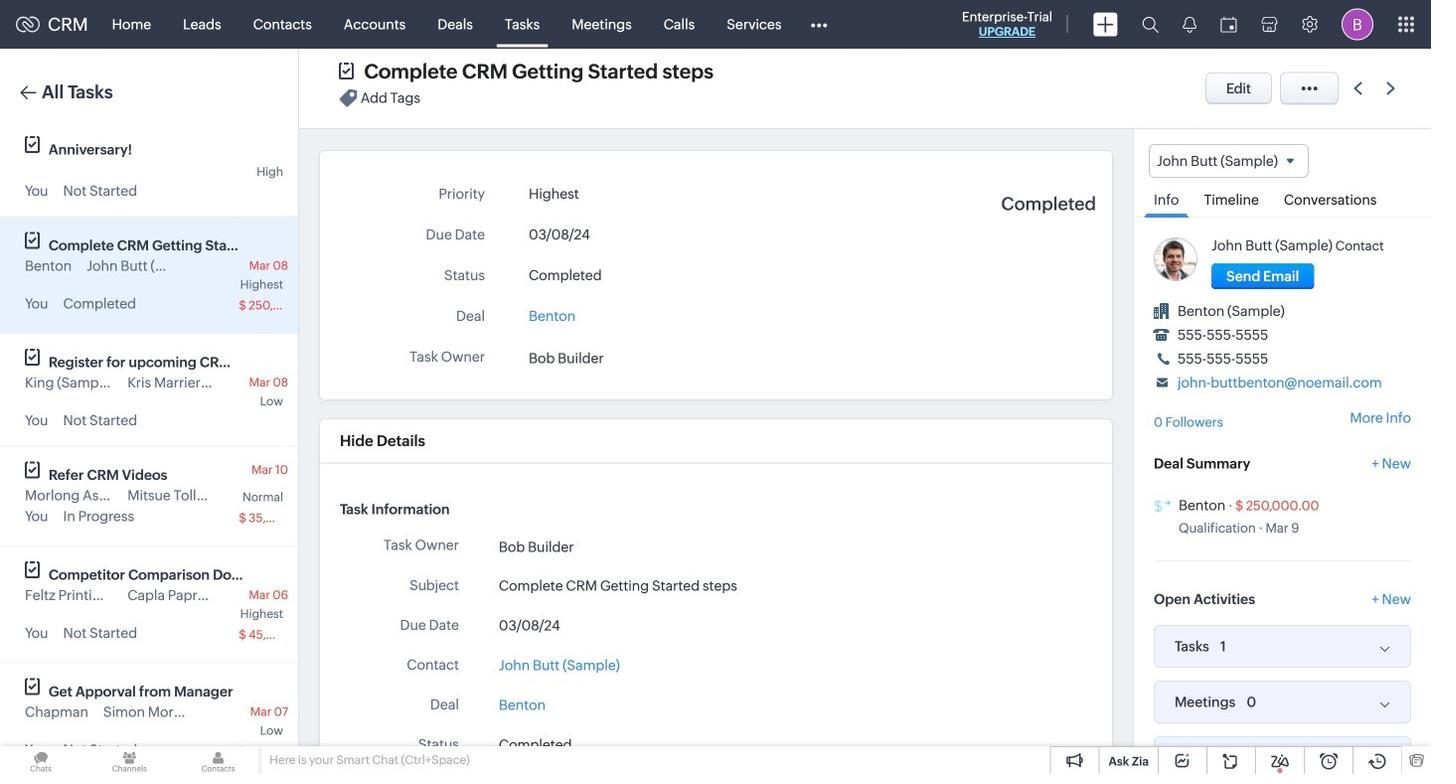 Task type: describe. For each thing, give the bounding box(es) containing it.
previous record image
[[1354, 82, 1363, 95]]

signals element
[[1171, 0, 1209, 49]]

search element
[[1130, 0, 1171, 49]]

create menu element
[[1082, 0, 1130, 48]]

create menu image
[[1094, 12, 1118, 36]]

profile element
[[1330, 0, 1386, 48]]

profile image
[[1342, 8, 1374, 40]]

Other Modules field
[[798, 8, 841, 40]]



Task type: locate. For each thing, give the bounding box(es) containing it.
channels image
[[89, 747, 170, 774]]

chats image
[[0, 747, 82, 774]]

signals image
[[1183, 16, 1197, 33]]

contacts image
[[177, 747, 259, 774]]

calendar image
[[1221, 16, 1238, 32]]

None field
[[1149, 144, 1309, 178]]

None button
[[1212, 264, 1315, 290]]

logo image
[[16, 16, 40, 32]]

next record image
[[1387, 82, 1400, 95]]

search image
[[1142, 16, 1159, 33]]



